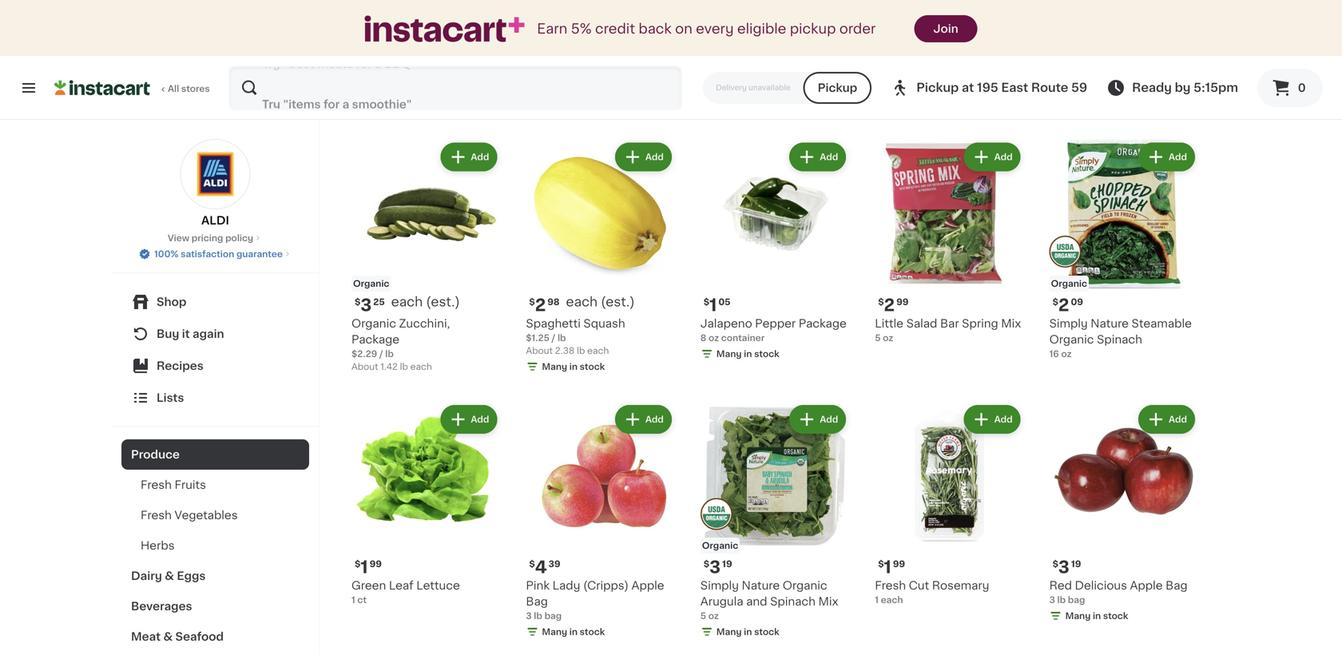 Task type: vqa. For each thing, say whether or not it's contained in the screenshot.
the Spread within THE PRODUCT Group
no



Task type: locate. For each thing, give the bounding box(es) containing it.
nature left steamable
[[1091, 318, 1129, 329]]

19 up arugula
[[722, 560, 732, 569]]

0 vertical spatial &
[[165, 570, 174, 582]]

4
[[535, 559, 547, 576]]

1 horizontal spatial package
[[799, 318, 847, 329]]

1 vertical spatial green
[[352, 580, 386, 591]]

nature for spinach
[[1091, 318, 1129, 329]]

many in stock for simply nature organic arugula and spinach mix
[[717, 628, 780, 637]]

0 vertical spatial fresh
[[141, 479, 172, 491]]

many in stock
[[542, 100, 605, 109], [717, 349, 780, 358], [542, 362, 605, 371], [1066, 612, 1129, 621], [542, 628, 605, 637], [717, 628, 780, 637]]

lady
[[553, 580, 580, 591]]

1 75 from the left
[[548, 48, 559, 57]]

nature inside simply nature steamable organic spinach 16 oz
[[1091, 318, 1129, 329]]

(est.) up the squash
[[601, 295, 635, 308]]

$ 1 99
[[355, 559, 382, 576], [878, 559, 905, 576]]

$ for pink lady (cripps) apple bag
[[529, 560, 535, 569]]

1 horizontal spatial pickup
[[917, 82, 959, 93]]

0 horizontal spatial bag
[[526, 596, 548, 607]]

1 horizontal spatial bag
[[584, 68, 606, 79]]

$ for fresh cut rosemary
[[878, 560, 884, 569]]

$ inside $ 3 29
[[878, 48, 884, 57]]

$1.25
[[526, 333, 550, 342]]

1 horizontal spatial $ 3 19
[[1053, 559, 1081, 576]]

package right pepper
[[799, 318, 847, 329]]

0 vertical spatial package
[[799, 318, 847, 329]]

5 inside "little salad bar spring mix 5 oz"
[[875, 333, 881, 342]]

organic
[[1132, 68, 1176, 79], [353, 279, 389, 288], [1051, 279, 1087, 288], [352, 318, 396, 329], [1050, 334, 1094, 345], [702, 541, 738, 550], [783, 580, 827, 591]]

fresh cut rosemary 1 each
[[875, 580, 989, 605]]

$ 3 85
[[704, 47, 734, 64]]

many in stock for red delicious apple bag
[[1066, 612, 1129, 621]]

french green beans
[[875, 68, 989, 79]]

2 vertical spatial bag
[[526, 596, 548, 607]]

$ 2 99 for global
[[355, 47, 385, 64]]

spinach inside the 'simply nature organic arugula and spinach mix 5 oz'
[[770, 596, 816, 607]]

2 left 98
[[535, 297, 546, 313]]

spaghetti
[[526, 318, 581, 329]]

2 up global
[[361, 47, 371, 64]]

$ 3 25 each (est.)
[[355, 295, 460, 313]]

1 horizontal spatial $ 2 99
[[878, 297, 909, 313]]

beans
[[954, 68, 989, 79]]

$ 3 19 up arugula
[[704, 559, 732, 576]]

in down delicious
[[1093, 612, 1101, 621]]

$ 3 19 up red
[[1053, 559, 1081, 576]]

spinach
[[1097, 334, 1142, 345], [770, 596, 816, 607]]

simply for simply nature steamable organic spinach 16 oz
[[1050, 318, 1088, 329]]

apple
[[548, 68, 581, 79], [632, 580, 664, 591], [1130, 580, 1163, 591]]

0 horizontal spatial about
[[352, 362, 378, 371]]

3 for french green beans
[[884, 47, 895, 64]]

98
[[548, 297, 560, 306]]

1 horizontal spatial green
[[917, 68, 951, 79]]

apple right fuji
[[548, 68, 581, 79]]

1 $ 3 75 from the left
[[529, 47, 559, 64]]

99 for global
[[373, 48, 385, 57]]

lb inside pink lady (cripps) apple bag 3 lb bag
[[534, 612, 542, 621]]

0 vertical spatial bag
[[1068, 596, 1085, 605]]

mix inside the 'simply nature organic arugula and spinach mix 5 oz'
[[819, 596, 838, 607]]

many in stock down delicious
[[1066, 612, 1129, 621]]

2 (est.) from the left
[[601, 295, 635, 308]]

organic inside the simply nature organic chopped kale
[[1132, 68, 1176, 79]]

3 up arugula
[[710, 559, 721, 576]]

1 vertical spatial 5
[[701, 612, 706, 621]]

add for spaghetti squash
[[645, 153, 664, 161]]

green up ct
[[352, 580, 386, 591]]

shop link
[[121, 286, 309, 318]]

0 horizontal spatial 19
[[722, 560, 732, 569]]

oz right 16
[[1061, 349, 1072, 358]]

package up $2.29
[[352, 334, 400, 345]]

1 horizontal spatial /
[[552, 333, 555, 342]]

ready by 5:15pm
[[1132, 82, 1238, 93]]

package inside jalapeno pepper package 8 oz container
[[799, 318, 847, 329]]

in for simply nature organic arugula and spinach mix
[[744, 628, 752, 637]]

bag down red
[[1068, 596, 1085, 605]]

instacart logo image
[[54, 78, 150, 97]]

bag down pink
[[526, 596, 548, 607]]

bag inside red delicious apple bag 3 lb bag
[[1166, 580, 1188, 591]]

0 vertical spatial /
[[552, 333, 555, 342]]

0 horizontal spatial $ 2 99
[[355, 47, 385, 64]]

1 vertical spatial bag
[[545, 612, 562, 621]]

$2.29
[[352, 349, 377, 358]]

add for little salad bar spring mix
[[994, 153, 1013, 161]]

nature inside the simply nature organic chopped kale
[[1091, 68, 1129, 79]]

3 for fuji apple bag
[[535, 47, 546, 64]]

many in stock down container
[[717, 349, 780, 358]]

$ up global
[[355, 48, 361, 57]]

3 up route
[[1059, 47, 1070, 64]]

1 19 from the left
[[722, 560, 732, 569]]

add for pink lady (cripps) apple bag
[[645, 415, 664, 424]]

all stores
[[168, 84, 210, 93]]

simply for simply nature organic chopped kale
[[1050, 68, 1088, 79]]

1 vertical spatial spinach
[[770, 596, 816, 607]]

1 vertical spatial bag
[[1166, 580, 1188, 591]]

kale
[[1105, 84, 1129, 95]]

bag inside red delicious apple bag 3 lb bag
[[1068, 596, 1085, 605]]

organic inside simply nature steamable organic spinach 16 oz
[[1050, 334, 1094, 345]]

1 vertical spatial &
[[163, 631, 173, 642]]

1 vertical spatial package
[[352, 334, 400, 345]]

dairy & eggs
[[131, 570, 206, 582]]

2 vertical spatial nature
[[742, 580, 780, 591]]

simply down $ 2 09
[[1050, 318, 1088, 329]]

satisfaction
[[181, 250, 234, 258]]

$ 1 99 up fresh cut rosemary 1 each
[[878, 559, 905, 576]]

spinach right and
[[770, 596, 816, 607]]

pickup
[[790, 22, 836, 36]]

0 horizontal spatial pickup
[[818, 82, 857, 93]]

/ down spaghetti
[[552, 333, 555, 342]]

pickup inside button
[[818, 82, 857, 93]]

1 vertical spatial /
[[379, 349, 383, 358]]

organic inside the 'simply nature organic arugula and spinach mix 5 oz'
[[783, 580, 827, 591]]

simply up arugula
[[701, 580, 739, 591]]

$ left 29
[[878, 48, 884, 57]]

many for simply nature organic arugula and spinach mix
[[717, 628, 742, 637]]

1 horizontal spatial mix
[[1001, 318, 1021, 329]]

$ for red delicious apple bag
[[1053, 560, 1059, 569]]

2 19 from the left
[[1071, 560, 1081, 569]]

add button for organic zucchini, package
[[441, 143, 497, 171]]

pickup down the french green beans
[[917, 82, 959, 93]]

1 vertical spatial fresh
[[141, 510, 172, 521]]

99 up global
[[373, 48, 385, 57]]

0 horizontal spatial /
[[379, 349, 383, 358]]

$ 2 98 each (est.)
[[529, 295, 635, 313]]

$ for global farms peeled garlic
[[355, 48, 361, 57]]

$ left 25 at the left top of page
[[355, 297, 361, 306]]

2 horizontal spatial bag
[[1166, 580, 1188, 591]]

1 vertical spatial nature
[[1091, 318, 1129, 329]]

$ 1 99 for fresh
[[878, 559, 905, 576]]

1 vertical spatial mix
[[819, 596, 838, 607]]

oz inside the 'simply nature organic arugula and spinach mix 5 oz'
[[708, 612, 719, 621]]

simply nature organic arugula and spinach mix 5 oz
[[701, 580, 838, 621]]

(est.) inside the $ 3 25 each (est.)
[[426, 295, 460, 308]]

1 horizontal spatial 75
[[1071, 48, 1082, 57]]

99 for fresh
[[893, 560, 905, 569]]

apple right (cripps)
[[632, 580, 664, 591]]

many down red
[[1066, 612, 1091, 621]]

1 vertical spatial simply
[[1050, 318, 1088, 329]]

1 $ 1 99 from the left
[[355, 559, 382, 576]]

many down arugula
[[717, 628, 742, 637]]

0 vertical spatial green
[[917, 68, 951, 79]]

2 vertical spatial simply
[[701, 580, 739, 591]]

green left beans
[[917, 68, 951, 79]]

$ 2 99 up little
[[878, 297, 909, 313]]

meat & seafood
[[131, 631, 224, 642]]

add button for simply nature steamable organic spinach
[[1139, 143, 1195, 171]]

(est.) inside "$ 2 98 each (est.)"
[[601, 295, 635, 308]]

$ up little
[[878, 297, 884, 306]]

3 left 29
[[884, 47, 895, 64]]

many down lady
[[542, 628, 567, 637]]

stock for red delicious apple bag
[[1103, 612, 1129, 621]]

stock down pink lady (cripps) apple bag 3 lb bag
[[580, 628, 605, 637]]

nature inside the 'simply nature organic arugula and spinach mix 5 oz'
[[742, 580, 780, 591]]

1 horizontal spatial 5
[[875, 333, 881, 342]]

produce
[[131, 449, 180, 460]]

many in stock down 2.38
[[542, 362, 605, 371]]

1 horizontal spatial apple
[[632, 580, 664, 591]]

0 horizontal spatial 5
[[701, 612, 706, 621]]

add inside product group
[[645, 415, 664, 424]]

in
[[569, 100, 578, 109], [744, 349, 752, 358], [569, 362, 578, 371], [1093, 612, 1101, 621], [569, 628, 578, 637], [744, 628, 752, 637]]

granny
[[701, 68, 742, 79]]

oz inside simply nature steamable organic spinach 16 oz
[[1061, 349, 1072, 358]]

0 horizontal spatial (est.)
[[426, 295, 460, 308]]

lb inside red delicious apple bag 3 lb bag
[[1057, 596, 1066, 605]]

0 horizontal spatial apple
[[548, 68, 581, 79]]

5 down arugula
[[701, 612, 706, 621]]

in for pink lady (cripps) apple bag
[[569, 628, 578, 637]]

nature for kale
[[1091, 68, 1129, 79]]

mix
[[1001, 318, 1021, 329], [819, 596, 838, 607]]

$ up fuji
[[529, 48, 535, 57]]

5 inside the 'simply nature organic arugula and spinach mix 5 oz'
[[701, 612, 706, 621]]

add for green leaf lettuce
[[471, 415, 489, 424]]

$ inside $ 4 39
[[529, 560, 535, 569]]

many inside product group
[[542, 628, 567, 637]]

package
[[799, 318, 847, 329], [352, 334, 400, 345]]

99 up fresh cut rosemary 1 each
[[893, 560, 905, 569]]

simply up 'chopped'
[[1050, 68, 1088, 79]]

05
[[719, 297, 731, 306]]

$ left 98
[[529, 297, 535, 306]]

1 horizontal spatial (est.)
[[601, 295, 635, 308]]

None search field
[[229, 66, 682, 110]]

0 vertical spatial $ 2 99
[[355, 47, 385, 64]]

0 horizontal spatial spinach
[[770, 596, 816, 607]]

$ for simply nature steamable organic spinach
[[1053, 297, 1059, 306]]

stock for pink lady (cripps) apple bag
[[580, 628, 605, 637]]

many in stock down and
[[717, 628, 780, 637]]

3 up red
[[1059, 559, 1070, 576]]

spinach down steamable
[[1097, 334, 1142, 345]]

in down pink lady (cripps) apple bag 3 lb bag
[[569, 628, 578, 637]]

fuji
[[526, 68, 545, 79]]

1 horizontal spatial $ 1 99
[[878, 559, 905, 576]]

0 horizontal spatial mix
[[819, 596, 838, 607]]

mix right and
[[819, 596, 838, 607]]

16
[[1050, 349, 1059, 358]]

/ inside organic zucchini, package $2.29 / lb about 1.42 lb each
[[379, 349, 383, 358]]

arugula
[[701, 596, 743, 607]]

$ 2 99 for little
[[878, 297, 909, 313]]

5 down little
[[875, 333, 881, 342]]

$ up ct
[[355, 560, 361, 569]]

credit
[[595, 22, 635, 36]]

in for red delicious apple bag
[[1093, 612, 1101, 621]]

add button for pink lady (cripps) apple bag
[[615, 405, 672, 434]]

0 vertical spatial 5
[[875, 333, 881, 342]]

$ 2 09
[[1053, 297, 1083, 313]]

0 horizontal spatial 75
[[548, 48, 559, 57]]

lb down red
[[1057, 596, 1066, 605]]

item badge image
[[1050, 236, 1081, 268]]

simply
[[1050, 68, 1088, 79], [1050, 318, 1088, 329], [701, 580, 739, 591]]

/ inside the spaghetti squash $1.25 / lb about 2.38 lb each
[[552, 333, 555, 342]]

$ up red
[[1053, 560, 1059, 569]]

$ 3 75 for simply
[[1053, 47, 1082, 64]]

3 inside red delicious apple bag 3 lb bag
[[1050, 596, 1055, 605]]

0 vertical spatial nature
[[1091, 68, 1129, 79]]

pickup for pickup at 195 east route 59
[[917, 82, 959, 93]]

2 $ 3 75 from the left
[[1053, 47, 1082, 64]]

2 left the 09 at the right top of the page
[[1059, 297, 1069, 313]]

$ 3 75 for fuji
[[529, 47, 559, 64]]

195
[[977, 82, 998, 93]]

$ 3 75 up 59
[[1053, 47, 1082, 64]]

$ for little salad bar spring mix
[[878, 297, 884, 306]]

product group containing 4
[[526, 402, 675, 642]]

3 inside the $ 3 25 each (est.)
[[361, 297, 372, 313]]

1 (est.) from the left
[[426, 295, 460, 308]]

1 vertical spatial $ 2 99
[[878, 297, 909, 313]]

$ 1 99 up ct
[[355, 559, 382, 576]]

75 up 59
[[1071, 48, 1082, 57]]

each
[[391, 295, 423, 308], [566, 295, 598, 308], [587, 346, 609, 355], [410, 362, 432, 371], [881, 596, 903, 605]]

seafood
[[175, 631, 224, 642]]

0 horizontal spatial bag
[[545, 612, 562, 621]]

fresh inside fresh cut rosemary 1 each
[[875, 580, 906, 591]]

$ left 05
[[704, 297, 710, 306]]

1 horizontal spatial $ 3 75
[[1053, 47, 1082, 64]]

about inside the spaghetti squash $1.25 / lb about 2.38 lb each
[[526, 346, 553, 355]]

2 up little
[[884, 297, 895, 313]]

pickup down apples
[[818, 82, 857, 93]]

2 vertical spatial fresh
[[875, 580, 906, 591]]

oz inside jalapeno pepper package 8 oz container
[[709, 333, 719, 342]]

add for fresh cut rosemary
[[994, 415, 1013, 424]]

chopped
[[1050, 84, 1102, 95]]

5:15pm
[[1194, 82, 1238, 93]]

in down and
[[744, 628, 752, 637]]

&
[[165, 570, 174, 582], [163, 631, 173, 642]]

add for simply nature organic arugula and spinach mix
[[820, 415, 838, 424]]

add button for fresh cut rosemary
[[964, 405, 1021, 434]]

3 left 25 at the left top of page
[[361, 297, 372, 313]]

0
[[1298, 82, 1306, 93]]

pickup inside popup button
[[917, 82, 959, 93]]

0 horizontal spatial $ 1 99
[[355, 559, 382, 576]]

$ inside $ 1 05
[[704, 297, 710, 306]]

0 horizontal spatial $ 3 75
[[529, 47, 559, 64]]

beverages link
[[121, 591, 309, 622]]

pink lady (cripps) apple bag 3 lb bag
[[526, 580, 664, 621]]

$ up fresh cut rosemary 1 each
[[878, 560, 884, 569]]

nature up kale
[[1091, 68, 1129, 79]]

2 $ 3 19 from the left
[[1053, 559, 1081, 576]]

about down $2.29
[[352, 362, 378, 371]]

1 horizontal spatial 19
[[1071, 560, 1081, 569]]

99 up little
[[896, 297, 909, 306]]

99 up green leaf lettuce 1 ct
[[370, 560, 382, 569]]

in for jalapeno pepper package
[[744, 349, 752, 358]]

lists
[[157, 392, 184, 403]]

view pricing policy link
[[168, 232, 263, 244]]

stock down the 'simply nature organic arugula and spinach mix 5 oz'
[[754, 628, 780, 637]]

add button for spaghetti squash
[[615, 143, 672, 171]]

aldi link
[[180, 139, 250, 229]]

bag down lady
[[545, 612, 562, 621]]

3 down pink
[[526, 612, 532, 621]]

$ left the 09 at the right top of the page
[[1053, 297, 1059, 306]]

$ left 85
[[704, 48, 710, 57]]

1 vertical spatial about
[[352, 362, 378, 371]]

1 $ 3 19 from the left
[[704, 559, 732, 576]]

$ 2 99 up global
[[355, 47, 385, 64]]

0 vertical spatial mix
[[1001, 318, 1021, 329]]

every
[[696, 22, 734, 36]]

simply inside simply nature steamable organic spinach 16 oz
[[1050, 318, 1088, 329]]

buy it again
[[157, 328, 224, 340]]

service type group
[[703, 72, 872, 104]]

0 button
[[1258, 69, 1323, 107]]

$ inside "$ 3 85"
[[704, 48, 710, 57]]

organic zucchini, package $2.29 / lb about 1.42 lb each
[[352, 318, 450, 371]]

many in stock down pink lady (cripps) apple bag 3 lb bag
[[542, 628, 605, 637]]

view
[[168, 234, 189, 242]]

75 for fuji
[[548, 48, 559, 57]]

0 vertical spatial simply
[[1050, 68, 1088, 79]]

back
[[639, 22, 672, 36]]

pickup for pickup
[[818, 82, 857, 93]]

(est.) up zucchini,
[[426, 295, 460, 308]]

$ inside $ 2 09
[[1053, 297, 1059, 306]]

3 down red
[[1050, 596, 1055, 605]]

simply inside the 'simply nature organic arugula and spinach mix 5 oz'
[[701, 580, 739, 591]]

& for dairy
[[165, 570, 174, 582]]

$ 3 75 up fuji
[[529, 47, 559, 64]]

$ up route
[[1053, 48, 1059, 57]]

red
[[1050, 580, 1072, 591]]

stock down fuji apple bag
[[580, 100, 605, 109]]

view pricing policy
[[168, 234, 253, 242]]

add for red delicious apple bag
[[1169, 415, 1187, 424]]

zucchini,
[[399, 318, 450, 329]]

$ up arugula
[[704, 560, 710, 569]]

09
[[1071, 297, 1083, 306]]

3
[[535, 47, 546, 64], [710, 47, 721, 64], [884, 47, 895, 64], [1059, 47, 1070, 64], [361, 297, 372, 313], [710, 559, 721, 576], [1059, 559, 1070, 576], [1050, 596, 1055, 605], [526, 612, 532, 621]]

bag inside pink lady (cripps) apple bag 3 lb bag
[[545, 612, 562, 621]]

oz inside the global farms peeled garlic 6 oz
[[360, 100, 370, 109]]

/
[[552, 333, 555, 342], [379, 349, 383, 358]]

2 $ 1 99 from the left
[[878, 559, 905, 576]]

0 horizontal spatial green
[[352, 580, 386, 591]]

simply inside the simply nature organic chopped kale
[[1050, 68, 1088, 79]]

99
[[373, 48, 385, 57], [896, 297, 909, 306], [370, 560, 382, 569], [893, 560, 905, 569]]

in inside product group
[[569, 628, 578, 637]]

$ inside the $ 3 25 each (est.)
[[355, 297, 361, 306]]

fresh
[[141, 479, 172, 491], [141, 510, 172, 521], [875, 580, 906, 591]]

0 vertical spatial spinach
[[1097, 334, 1142, 345]]

1 horizontal spatial spinach
[[1097, 334, 1142, 345]]

stock down the spaghetti squash $1.25 / lb about 2.38 lb each
[[580, 362, 605, 371]]

in down container
[[744, 349, 752, 358]]

2 horizontal spatial apple
[[1130, 580, 1163, 591]]

nature up and
[[742, 580, 780, 591]]

0 vertical spatial about
[[526, 346, 553, 355]]

bag
[[584, 68, 606, 79], [1166, 580, 1188, 591], [526, 596, 548, 607]]

oz down arugula
[[708, 612, 719, 621]]

oz right "8" on the bottom
[[709, 333, 719, 342]]

2 75 from the left
[[1071, 48, 1082, 57]]

0 horizontal spatial package
[[352, 334, 400, 345]]

1 for jalapeno pepper package
[[710, 297, 717, 313]]

mix right spring
[[1001, 318, 1021, 329]]

apple right delicious
[[1130, 580, 1163, 591]]

$ 3 19 for simply
[[704, 559, 732, 576]]

product group
[[352, 139, 500, 373], [526, 139, 675, 376], [701, 139, 849, 363], [875, 139, 1024, 344], [1050, 139, 1198, 360], [352, 402, 500, 607], [526, 402, 675, 642], [701, 402, 849, 642], [875, 402, 1024, 607], [1050, 402, 1198, 626]]

3 left 85
[[710, 47, 721, 64]]

fresh for fresh fruits
[[141, 479, 172, 491]]

19 up red
[[1071, 560, 1081, 569]]

0 horizontal spatial $ 3 19
[[704, 559, 732, 576]]

fresh left the cut
[[875, 580, 906, 591]]

dairy & eggs link
[[121, 561, 309, 591]]

1 horizontal spatial about
[[526, 346, 553, 355]]

stock down jalapeno pepper package 8 oz container
[[754, 349, 780, 358]]

1 horizontal spatial bag
[[1068, 596, 1085, 605]]

3 up fuji
[[535, 47, 546, 64]]

package inside organic zucchini, package $2.29 / lb about 1.42 lb each
[[352, 334, 400, 345]]

pickup
[[917, 82, 959, 93], [818, 82, 857, 93]]

stock down red delicious apple bag 3 lb bag
[[1103, 612, 1129, 621]]

fruits
[[175, 479, 206, 491]]

oz right 6
[[360, 100, 370, 109]]



Task type: describe. For each thing, give the bounding box(es) containing it.
jalapeno
[[701, 318, 752, 329]]

$ 4 39
[[529, 559, 561, 576]]

pepper
[[755, 318, 796, 329]]

package for 1
[[799, 318, 847, 329]]

2 for little salad bar spring mix
[[884, 297, 895, 313]]

(cripps)
[[583, 580, 629, 591]]

in down 2.38
[[569, 362, 578, 371]]

policy
[[225, 234, 253, 242]]

$ 1 05
[[704, 297, 731, 313]]

100%
[[154, 250, 179, 258]]

steamable
[[1132, 318, 1192, 329]]

green inside green leaf lettuce 1 ct
[[352, 580, 386, 591]]

at
[[962, 82, 974, 93]]

apples
[[780, 68, 819, 79]]

pink
[[526, 580, 550, 591]]

3 inside pink lady (cripps) apple bag 3 lb bag
[[526, 612, 532, 621]]

85
[[722, 48, 734, 57]]

french
[[875, 68, 914, 79]]

1 inside fresh cut rosemary 1 each
[[875, 596, 879, 605]]

each inside "$ 2 98 each (est.)"
[[566, 295, 598, 308]]

fresh vegetables
[[141, 510, 238, 521]]

beverages
[[131, 601, 192, 612]]

lb right the 1.42
[[400, 362, 408, 371]]

Search field
[[230, 67, 681, 109]]

in down fuji apple bag
[[569, 100, 578, 109]]

farms
[[391, 68, 425, 79]]

75 for simply
[[1071, 48, 1082, 57]]

granny smith apples per lb
[[701, 68, 819, 93]]

on
[[675, 22, 693, 36]]

item badge image
[[701, 498, 732, 530]]

$ for green leaf lettuce
[[355, 560, 361, 569]]

stores
[[181, 84, 210, 93]]

recipes
[[157, 360, 204, 372]]

simply nature steamable organic spinach 16 oz
[[1050, 318, 1192, 358]]

smith
[[745, 68, 777, 79]]

mix inside "little salad bar spring mix 5 oz"
[[1001, 318, 1021, 329]]

each inside fresh cut rosemary 1 each
[[881, 596, 903, 605]]

lists link
[[121, 382, 309, 414]]

vegetables
[[175, 510, 238, 521]]

global
[[352, 68, 388, 79]]

many in stock for pink lady (cripps) apple bag
[[542, 628, 605, 637]]

99 for green
[[370, 560, 382, 569]]

garlic
[[352, 84, 385, 95]]

and
[[746, 596, 767, 607]]

shop
[[157, 296, 186, 308]]

simply nature organic chopped kale
[[1050, 68, 1176, 95]]

each inside organic zucchini, package $2.29 / lb about 1.42 lb each
[[410, 362, 432, 371]]

pickup button
[[804, 72, 872, 104]]

$ for jalapeno pepper package
[[704, 297, 710, 306]]

5%
[[571, 22, 592, 36]]

spaghetti squash $1.25 / lb about 2.38 lb each
[[526, 318, 625, 355]]

39
[[549, 560, 561, 569]]

add button for little salad bar spring mix
[[964, 143, 1021, 171]]

add for jalapeno pepper package
[[820, 153, 838, 161]]

aldi
[[201, 215, 229, 226]]

spring
[[962, 318, 998, 329]]

fresh fruits
[[141, 479, 206, 491]]

59
[[1071, 82, 1088, 93]]

100% satisfaction guarantee
[[154, 250, 283, 258]]

each inside the spaghetti squash $1.25 / lb about 2.38 lb each
[[587, 346, 609, 355]]

all
[[168, 84, 179, 93]]

buy
[[157, 328, 179, 340]]

2 for global farms peeled garlic
[[361, 47, 371, 64]]

oz inside "little salad bar spring mix 5 oz"
[[883, 333, 893, 342]]

package for each (est.)
[[352, 334, 400, 345]]

little salad bar spring mix 5 oz
[[875, 318, 1021, 342]]

lb up 2.38
[[558, 333, 566, 342]]

(est.) for 3
[[426, 295, 460, 308]]

$ for granny smith apples
[[704, 48, 710, 57]]

instacart plus icon image
[[365, 15, 524, 42]]

many down 2.38
[[542, 362, 567, 371]]

nature for and
[[742, 580, 780, 591]]

many for pink lady (cripps) apple bag
[[542, 628, 567, 637]]

pricing
[[192, 234, 223, 242]]

25
[[373, 297, 385, 306]]

guarantee
[[236, 250, 283, 258]]

many down fuji apple bag
[[542, 100, 567, 109]]

lb up the 1.42
[[385, 349, 394, 358]]

salad
[[906, 318, 938, 329]]

leaf
[[389, 580, 414, 591]]

fresh vegetables link
[[121, 500, 309, 531]]

add button for green leaf lettuce
[[441, 405, 497, 434]]

fresh fruits link
[[121, 470, 309, 500]]

1 for green leaf lettuce
[[361, 559, 368, 576]]

add for simply nature steamable organic spinach
[[1169, 153, 1187, 161]]

many in stock for jalapeno pepper package
[[717, 349, 780, 358]]

herbs
[[141, 540, 175, 551]]

apple inside red delicious apple bag 3 lb bag
[[1130, 580, 1163, 591]]

$ 1 99 for green
[[355, 559, 382, 576]]

route
[[1031, 82, 1069, 93]]

29
[[897, 48, 908, 57]]

1.42
[[381, 362, 398, 371]]

bar
[[940, 318, 959, 329]]

earn 5% credit back on every eligible pickup order
[[537, 22, 876, 36]]

order
[[840, 22, 876, 36]]

$2.98 each (estimated) element
[[526, 295, 675, 315]]

stock for jalapeno pepper package
[[754, 349, 780, 358]]

add button for jalapeno pepper package
[[790, 143, 846, 171]]

3 for simply nature organic arugula and spinach mix
[[710, 559, 721, 576]]

delicious
[[1075, 580, 1127, 591]]

1 for fresh cut rosemary
[[884, 559, 891, 576]]

$ for simply nature organic arugula and spinach mix
[[704, 560, 710, 569]]

many in stock down fuji apple bag
[[542, 100, 605, 109]]

$ 3 19 for red
[[1053, 559, 1081, 576]]

$ for fuji apple bag
[[529, 48, 535, 57]]

produce link
[[121, 439, 309, 470]]

ready
[[1132, 82, 1172, 93]]

$ 3 29
[[878, 47, 908, 64]]

lb right 2.38
[[577, 346, 585, 355]]

8
[[701, 333, 707, 342]]

by
[[1175, 82, 1191, 93]]

99 for little
[[896, 297, 909, 306]]

3 for red delicious apple bag
[[1059, 559, 1070, 576]]

many for red delicious apple bag
[[1066, 612, 1091, 621]]

add button for red delicious apple bag
[[1139, 405, 1195, 434]]

meat & seafood link
[[121, 622, 309, 652]]

3 for simply nature organic chopped kale
[[1059, 47, 1070, 64]]

& for meat
[[163, 631, 173, 642]]

2 for simply nature steamable organic spinach
[[1059, 297, 1069, 313]]

it
[[182, 328, 190, 340]]

squash
[[584, 318, 625, 329]]

spinach inside simply nature steamable organic spinach 16 oz
[[1097, 334, 1142, 345]]

all stores link
[[54, 66, 211, 110]]

fresh for fresh vegetables
[[141, 510, 172, 521]]

lettuce
[[416, 580, 460, 591]]

2 inside "$ 2 98 each (est.)"
[[535, 297, 546, 313]]

$ for french green beans
[[878, 48, 884, 57]]

19 for red
[[1071, 560, 1081, 569]]

ready by 5:15pm link
[[1107, 78, 1238, 97]]

many for jalapeno pepper package
[[717, 349, 742, 358]]

each inside the $ 3 25 each (est.)
[[391, 295, 423, 308]]

global farms peeled garlic 6 oz
[[352, 68, 467, 109]]

little
[[875, 318, 904, 329]]

apple inside pink lady (cripps) apple bag 3 lb bag
[[632, 580, 664, 591]]

$ for simply nature organic chopped kale
[[1053, 48, 1059, 57]]

aldi logo image
[[180, 139, 250, 209]]

0 vertical spatial bag
[[584, 68, 606, 79]]

19 for simply
[[722, 560, 732, 569]]

about inside organic zucchini, package $2.29 / lb about 1.42 lb each
[[352, 362, 378, 371]]

earn
[[537, 22, 568, 36]]

(est.) for 2
[[601, 295, 635, 308]]

per
[[701, 84, 716, 93]]

add button for simply nature organic arugula and spinach mix
[[790, 405, 846, 434]]

stock for simply nature organic arugula and spinach mix
[[754, 628, 780, 637]]

eggs
[[177, 570, 206, 582]]

3 for granny smith apples
[[710, 47, 721, 64]]

green leaf lettuce 1 ct
[[352, 580, 460, 605]]

simply for simply nature organic arugula and spinach mix 5 oz
[[701, 580, 739, 591]]

$ inside "$ 2 98 each (est.)"
[[529, 297, 535, 306]]

bag inside pink lady (cripps) apple bag 3 lb bag
[[526, 596, 548, 607]]

$3.25 each (estimated) element
[[352, 295, 500, 315]]

add for organic zucchini, package
[[471, 153, 489, 161]]

1 inside green leaf lettuce 1 ct
[[352, 596, 355, 605]]

lb inside granny smith apples per lb
[[718, 84, 726, 93]]

buy it again link
[[121, 318, 309, 350]]

organic inside organic zucchini, package $2.29 / lb about 1.42 lb each
[[352, 318, 396, 329]]



